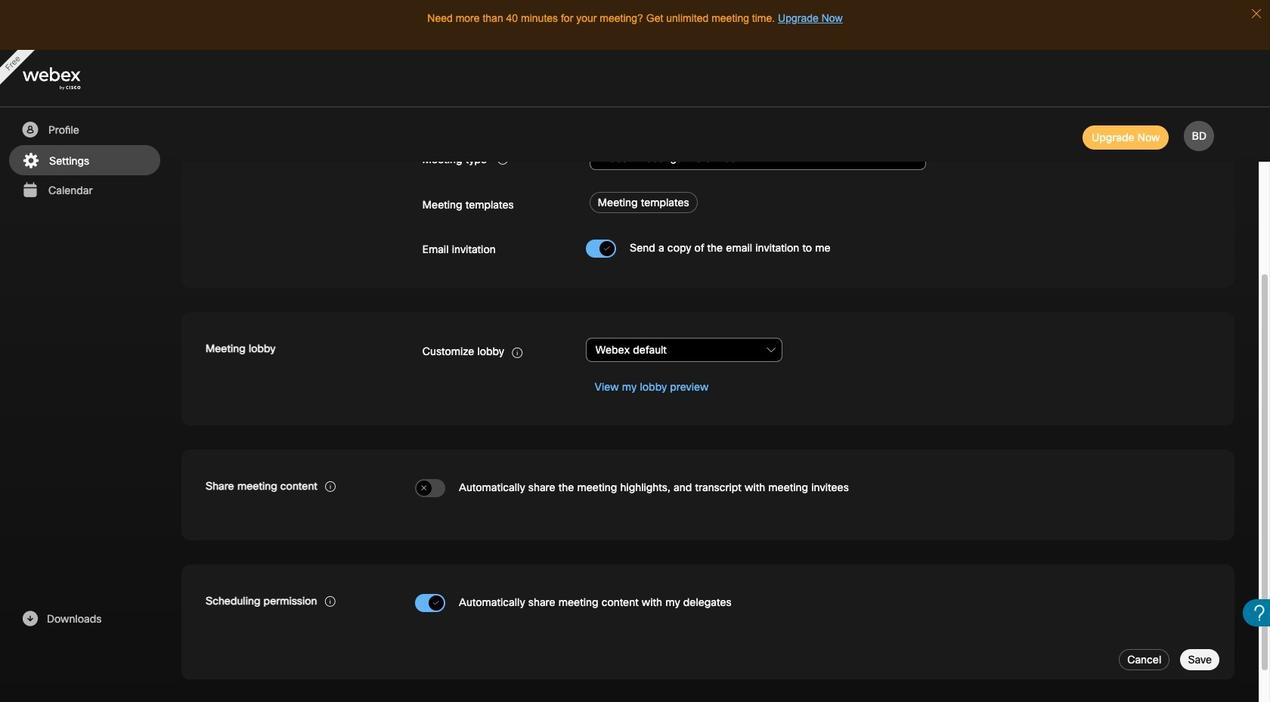 Task type: describe. For each thing, give the bounding box(es) containing it.
mds content download_filled image
[[20, 610, 39, 628]]

cisco webex image
[[23, 68, 113, 90]]

mds people circle_filled image
[[20, 121, 39, 139]]

1 vertical spatial mds check_bold image
[[432, 599, 440, 609]]

mds meetings_filled image
[[20, 181, 39, 200]]



Task type: vqa. For each thing, say whether or not it's contained in the screenshot.
Group
no



Task type: locate. For each thing, give the bounding box(es) containing it.
1 horizontal spatial mds check_bold image
[[603, 244, 611, 254]]

mds settings_filled image
[[21, 152, 40, 170]]

banner
[[0, 50, 1270, 107]]

mds check_bold image
[[603, 244, 611, 254], [432, 599, 440, 609]]

0 vertical spatial mds check_bold image
[[603, 244, 611, 254]]

0 horizontal spatial mds check_bold image
[[432, 599, 440, 609]]

mds cancel_bold image
[[420, 484, 428, 494]]



